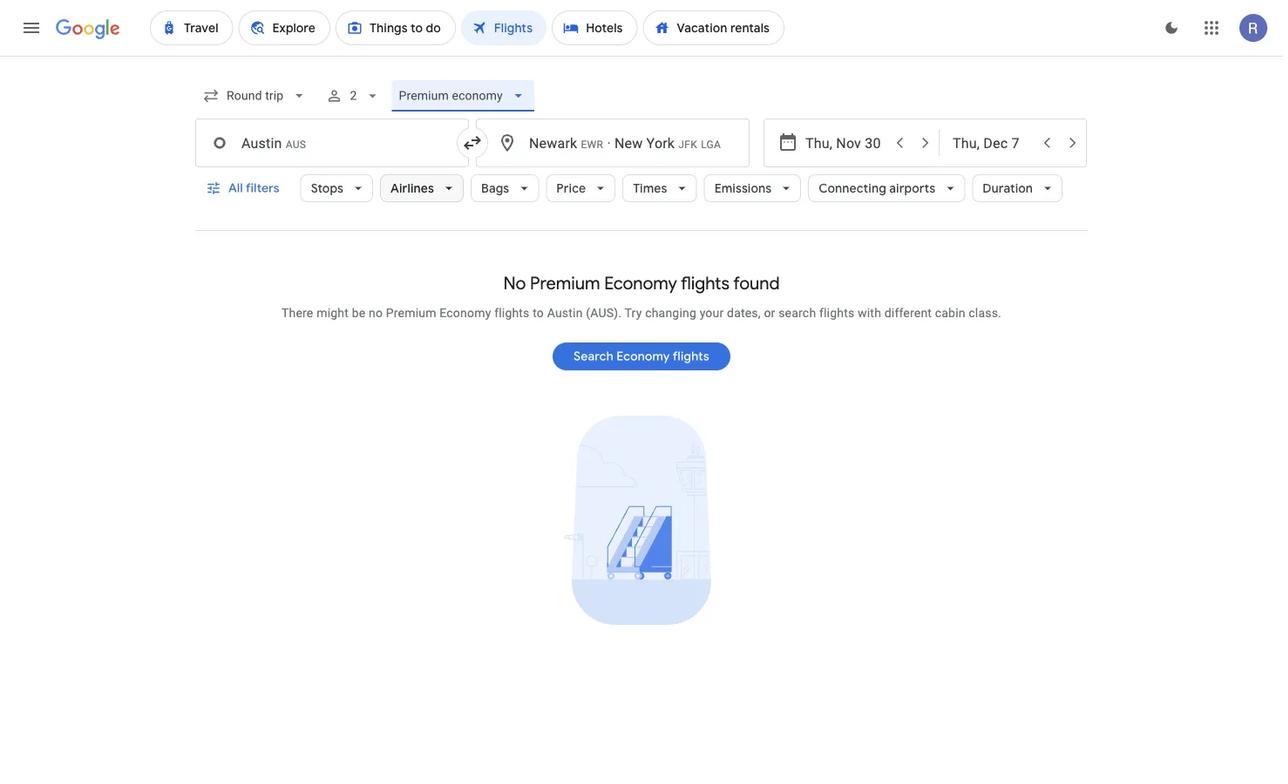 Task type: describe. For each thing, give the bounding box(es) containing it.
all filters
[[228, 180, 280, 196]]

airlines button
[[380, 167, 464, 209]]

stops button
[[300, 167, 373, 209]]

price
[[556, 180, 586, 196]]

bags
[[481, 180, 509, 196]]

emissions
[[714, 180, 772, 196]]

no premium economy flights found
[[503, 272, 780, 294]]

duration
[[983, 180, 1033, 196]]

york
[[646, 135, 675, 151]]

search economy flights button
[[553, 336, 730, 377]]

there
[[282, 306, 313, 320]]

loading results progress bar
[[0, 56, 1283, 59]]

to
[[533, 306, 544, 320]]

economy inside "button"
[[617, 349, 670, 364]]

swap origin and destination. image
[[462, 132, 483, 153]]

bags button
[[471, 167, 539, 209]]

·
[[607, 135, 611, 151]]

austin
[[547, 306, 583, 320]]

times button
[[623, 167, 697, 209]]

all
[[228, 180, 243, 196]]

none search field containing newark
[[195, 75, 1088, 231]]

search
[[779, 306, 816, 320]]

class.
[[969, 306, 1002, 320]]

airports
[[889, 180, 936, 196]]

airlines
[[391, 180, 434, 196]]

there might be no premium economy flights to austin (aus). try changing your dates, or search flights with different cabin class.
[[282, 306, 1002, 320]]

might
[[317, 306, 349, 320]]

1 vertical spatial economy
[[440, 306, 491, 320]]

stops
[[311, 180, 343, 196]]

different
[[884, 306, 932, 320]]

search
[[574, 349, 614, 364]]

no
[[503, 272, 526, 294]]

connecting airports
[[819, 180, 936, 196]]

0 vertical spatial premium
[[530, 272, 600, 294]]

Departure text field
[[805, 119, 886, 166]]

price button
[[546, 167, 616, 209]]

main menu image
[[21, 17, 42, 38]]

connecting
[[819, 180, 886, 196]]

· new york
[[603, 135, 675, 151]]



Task type: locate. For each thing, give the bounding box(es) containing it.
dates,
[[727, 306, 761, 320]]

Return text field
[[953, 119, 1033, 166]]

None field
[[195, 80, 315, 112], [392, 80, 534, 112], [195, 80, 315, 112], [392, 80, 534, 112]]

flights left to
[[494, 306, 530, 320]]

premium up austin
[[530, 272, 600, 294]]

try
[[625, 306, 642, 320]]

times
[[633, 180, 667, 196]]

or
[[764, 306, 775, 320]]

connecting airports button
[[808, 167, 965, 209]]

found
[[733, 272, 780, 294]]

1 horizontal spatial premium
[[530, 272, 600, 294]]

no
[[369, 306, 383, 320]]

premium right no
[[386, 306, 436, 320]]

None search field
[[195, 75, 1088, 231]]

cabin
[[935, 306, 966, 320]]

filters
[[246, 180, 280, 196]]

premium
[[530, 272, 600, 294], [386, 306, 436, 320]]

(aus).
[[586, 306, 622, 320]]

1 vertical spatial premium
[[386, 306, 436, 320]]

duration button
[[972, 167, 1063, 209]]

flights down changing
[[673, 349, 709, 364]]

economy left to
[[440, 306, 491, 320]]

newark
[[529, 135, 577, 151]]

2
[[350, 88, 357, 103]]

None text field
[[195, 119, 469, 167], [476, 119, 750, 167], [195, 119, 469, 167], [476, 119, 750, 167]]

0 vertical spatial economy
[[604, 272, 677, 294]]

2 button
[[318, 75, 388, 117]]

2 vertical spatial economy
[[617, 349, 670, 364]]

search economy flights
[[574, 349, 709, 364]]

flights
[[681, 272, 730, 294], [494, 306, 530, 320], [819, 306, 855, 320], [673, 349, 709, 364]]

economy up 'there might be no premium economy flights to austin (aus). try changing your dates, or search flights with different cabin class.'
[[604, 272, 677, 294]]

economy down 'there might be no premium economy flights to austin (aus). try changing your dates, or search flights with different cabin class.'
[[617, 349, 670, 364]]

emissions button
[[704, 167, 801, 209]]

flights left with at the right of page
[[819, 306, 855, 320]]

be
[[352, 306, 365, 320]]

with
[[858, 306, 881, 320]]

your
[[700, 306, 724, 320]]

flights inside "button"
[[673, 349, 709, 364]]

changing
[[645, 306, 696, 320]]

all filters button
[[195, 167, 293, 209]]

change appearance image
[[1151, 7, 1192, 49]]

new
[[614, 135, 643, 151]]

economy
[[604, 272, 677, 294], [440, 306, 491, 320], [617, 349, 670, 364]]

flights up your
[[681, 272, 730, 294]]

0 horizontal spatial premium
[[386, 306, 436, 320]]



Task type: vqa. For each thing, say whether or not it's contained in the screenshot.
'Search' 'text field'
no



